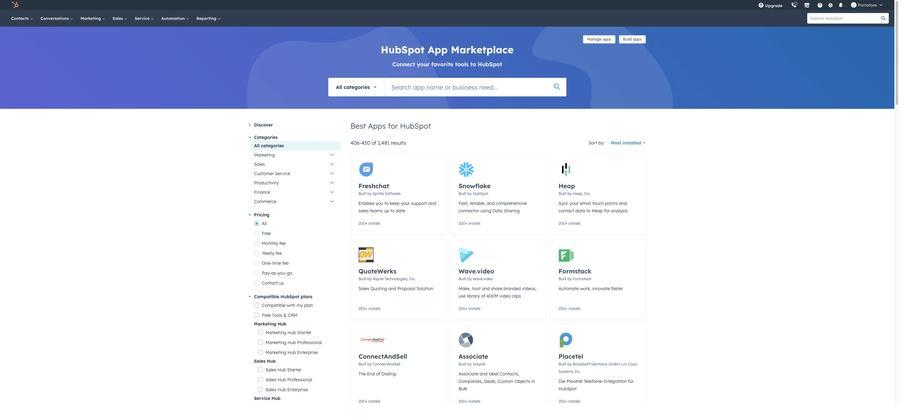 Task type: vqa. For each thing, say whether or not it's contained in the screenshot.


Task type: describe. For each thing, give the bounding box(es) containing it.
marketing for marketing hub
[[254, 321, 277, 327]]

your for sync
[[570, 201, 579, 206]]

sales for sales quoting and proposal solution
[[359, 286, 370, 292]]

touch
[[593, 201, 604, 206]]

200 + installs for quotewerks
[[359, 307, 381, 311]]

inc. inside heap built by heap, inc.
[[585, 191, 591, 196]]

2 horizontal spatial service
[[275, 171, 290, 177]]

professional for marketing hub professional
[[297, 340, 322, 346]]

hubspot app marketplace link
[[381, 43, 514, 56]]

compatible for compatible with my plan
[[262, 303, 286, 308]]

marketing hub starter
[[266, 330, 312, 336]]

hubspot inside compatible hubspot plans dropdown button
[[281, 294, 300, 300]]

die placetel telefonie-integration für hubspot
[[559, 379, 634, 392]]

200 + installs for freshchat
[[359, 221, 381, 226]]

best apps for hubspot
[[351, 121, 431, 131]]

integration
[[604, 379, 627, 384]]

broadsoft
[[573, 362, 591, 367]]

caret image for pricing
[[248, 214, 251, 216]]

installs for wave.video
[[469, 307, 481, 311]]

pay-as-you-go
[[262, 271, 293, 276]]

manage apps
[[588, 37, 612, 42]]

the end of dialing
[[359, 371, 396, 377]]

systems
[[559, 370, 574, 374]]

heap built by heap, inc.
[[559, 182, 591, 196]]

marketplaces image
[[805, 3, 811, 8]]

most
[[611, 140, 622, 146]]

objects
[[515, 379, 531, 384]]

hub for sales hub enterprise
[[278, 387, 286, 393]]

upgrade image
[[759, 3, 765, 8]]

professional for sales hub professional
[[288, 377, 312, 383]]

heap,
[[573, 191, 584, 196]]

apps
[[368, 121, 386, 131]]

by for wave.video
[[468, 277, 472, 281]]

settings link
[[827, 2, 835, 8]]

installs for quotewerks
[[369, 307, 381, 311]]

germany
[[592, 362, 608, 367]]

clips
[[512, 294, 521, 299]]

sync
[[559, 201, 569, 206]]

share
[[492, 286, 503, 292]]

200 for wave.video
[[459, 307, 466, 311]]

installed
[[623, 140, 642, 146]]

video
[[500, 294, 511, 299]]

enterprise for sales hub enterprise
[[288, 387, 308, 393]]

contacts,
[[500, 371, 520, 377]]

in
[[532, 379, 536, 384]]

with
[[287, 303, 296, 308]]

automate work, innovate faster
[[559, 286, 624, 292]]

sales hub
[[254, 359, 276, 364]]

by for placetel
[[568, 362, 572, 367]]

and inside make, host and share branded videos, use library of 400m video clips
[[482, 286, 490, 292]]

all inside pricing group
[[262, 221, 267, 227]]

customer service link
[[251, 169, 341, 178]]

apps for manage apps
[[603, 37, 612, 42]]

by for snowflake
[[468, 191, 472, 196]]

of for dialing
[[376, 371, 381, 377]]

one-
[[262, 261, 272, 266]]

connector
[[459, 208, 479, 214]]

2 vertical spatial fee
[[282, 261, 289, 266]]

compatible hubspot plans
[[254, 294, 313, 300]]

and inside sync your email touch points and contact data to heap for analysis.
[[620, 201, 628, 206]]

one-time fee
[[262, 261, 289, 266]]

fee for monthly fee
[[280, 241, 286, 246]]

bulk
[[459, 386, 468, 392]]

+ for snowflake
[[466, 221, 468, 226]]

built for freshchat
[[359, 191, 367, 196]]

hub for marketing hub starter
[[288, 330, 296, 336]]

marketing for marketing hub starter
[[266, 330, 287, 336]]

categories
[[254, 135, 278, 140]]

wave.video inside wave.video built by wave.video
[[473, 277, 493, 281]]

commerce link
[[251, 197, 341, 206]]

up
[[384, 208, 390, 214]]

built for placetel
[[559, 362, 567, 367]]

installs for formstack
[[569, 307, 581, 311]]

customer
[[254, 171, 274, 177]]

inc. inside quotewerks built by aspire technologies, inc.
[[410, 277, 416, 281]]

enterprise for marketing hub enterprise
[[297, 350, 318, 356]]

by for heap
[[568, 191, 572, 196]]

free tools & crm
[[262, 313, 298, 318]]

notifications image
[[839, 3, 844, 8]]

compatible hubspot plans group
[[254, 311, 341, 403]]

conversations
[[41, 16, 70, 21]]

406-450 of 1,481 results
[[351, 140, 406, 146]]

make, host and share branded videos, use library of 400m video clips
[[459, 286, 537, 299]]

200 for freshchat
[[359, 221, 365, 226]]

associate for associate and label contacts, companies, deals, custom objects in bulk
[[459, 371, 479, 377]]

upgrade
[[766, 3, 783, 8]]

contacts link
[[7, 10, 37, 27]]

0 vertical spatial formstack
[[559, 267, 592, 275]]

monthly
[[262, 241, 278, 246]]

+ for quotewerks
[[365, 307, 368, 311]]

200 for quotewerks
[[359, 307, 365, 311]]

associate for associate built by insycle
[[459, 353, 489, 361]]

hub for sales hub
[[267, 359, 276, 364]]

connectandsell built by connectandsell
[[359, 353, 408, 367]]

and down the technologies,
[[389, 286, 397, 292]]

to right tools
[[471, 61, 477, 68]]

quoting
[[371, 286, 387, 292]]

keep
[[390, 201, 400, 206]]

your inside enables you to keep your support and sales teams up to date
[[401, 201, 410, 206]]

service hub
[[254, 396, 281, 402]]

marketplace
[[451, 43, 514, 56]]

hub for sales hub starter
[[278, 367, 286, 373]]

monthly fee
[[262, 241, 286, 246]]

to inside sync your email touch points and contact data to heap for analysis.
[[587, 208, 591, 214]]

best
[[351, 121, 366, 131]]

placetel inside placetel built by broadsoft germany gmbh c/o cisco systems inc.
[[559, 353, 584, 361]]

sales for sales hub professional
[[266, 377, 277, 383]]

sales for sales hub
[[254, 359, 266, 364]]

support
[[412, 201, 428, 206]]

+ for freshchat
[[365, 221, 368, 226]]

by for connectandsell
[[368, 362, 372, 367]]

reporting
[[197, 16, 218, 21]]

faster
[[612, 286, 624, 292]]

us
[[280, 281, 284, 286]]

the
[[359, 371, 366, 377]]

pricing button
[[248, 211, 341, 219]]

discover button
[[249, 121, 341, 129]]

hub for marketing hub
[[278, 321, 287, 327]]

custom
[[498, 379, 514, 384]]

build apps
[[624, 37, 642, 42]]

your for connect
[[417, 61, 430, 68]]

0 vertical spatial wave.video
[[459, 267, 495, 275]]

quotewerks
[[359, 267, 397, 275]]

categories inside 'popup button'
[[344, 84, 370, 90]]

+ for heap
[[566, 221, 568, 226]]

200 for snowflake
[[459, 221, 466, 226]]

gmbh
[[609, 362, 620, 367]]

enables
[[359, 201, 375, 206]]

pricing
[[254, 212, 270, 218]]

connect your favorite tools to hubspot
[[393, 61, 503, 68]]

sales hub starter
[[266, 367, 302, 373]]

reporting link
[[193, 10, 225, 27]]

my
[[297, 303, 303, 308]]

406-
[[351, 140, 362, 146]]

0 horizontal spatial all categories
[[254, 143, 284, 149]]

0 vertical spatial for
[[388, 121, 398, 131]]

sort
[[589, 140, 598, 146]]

0 horizontal spatial all
[[254, 143, 260, 149]]

Search HubSpot search field
[[808, 13, 884, 24]]

200 + installs for formstack
[[559, 307, 581, 311]]

hubspot up "connect"
[[381, 43, 425, 56]]

dialing
[[382, 371, 396, 377]]

sharing
[[504, 208, 520, 214]]

automation link
[[158, 10, 193, 27]]

built for heap
[[559, 191, 567, 196]]



Task type: locate. For each thing, give the bounding box(es) containing it.
by left heap,
[[568, 191, 572, 196]]

hub up marketing hub enterprise
[[288, 340, 296, 346]]

1 horizontal spatial service
[[254, 396, 271, 402]]

your up data
[[570, 201, 579, 206]]

technologies,
[[385, 277, 409, 281]]

compatible up tools
[[262, 303, 286, 308]]

1 vertical spatial for
[[605, 208, 610, 214]]

1 vertical spatial enterprise
[[288, 387, 308, 393]]

connectandsell inside connectandsell built by connectandsell
[[373, 362, 401, 367]]

for down the points
[[605, 208, 610, 214]]

hub down sales hub starter
[[278, 377, 286, 383]]

by inside quotewerks built by aspire technologies, inc.
[[368, 277, 372, 281]]

1 vertical spatial associate
[[459, 371, 479, 377]]

snowflake
[[459, 182, 491, 190]]

caret image left categories
[[248, 137, 251, 138]]

host
[[472, 286, 481, 292]]

connect
[[393, 61, 415, 68]]

of left 400m
[[481, 294, 486, 299]]

videos,
[[522, 286, 537, 292]]

1 horizontal spatial inc.
[[575, 370, 581, 374]]

1 apps from the left
[[603, 37, 612, 42]]

enterprise
[[297, 350, 318, 356], [288, 387, 308, 393]]

0 horizontal spatial apps
[[603, 37, 612, 42]]

categories
[[344, 84, 370, 90], [261, 143, 284, 149]]

and up analysis.
[[620, 201, 628, 206]]

hubspot up results
[[400, 121, 431, 131]]

0 horizontal spatial service
[[135, 16, 151, 21]]

enterprise down marketing hub professional
[[297, 350, 318, 356]]

free up monthly in the bottom of the page
[[262, 231, 271, 236]]

professional up marketing hub enterprise
[[297, 340, 322, 346]]

library
[[467, 294, 480, 299]]

1 vertical spatial service
[[275, 171, 290, 177]]

0 vertical spatial starter
[[297, 330, 312, 336]]

customer service
[[254, 171, 290, 177]]

service for service hub
[[254, 396, 271, 402]]

1 vertical spatial caret image
[[248, 137, 251, 138]]

0 vertical spatial service
[[135, 16, 151, 21]]

installs down the library
[[469, 307, 481, 311]]

installs down data
[[569, 221, 581, 226]]

apps for build apps
[[633, 37, 642, 42]]

by for quotewerks
[[368, 277, 372, 281]]

1 horizontal spatial all
[[262, 221, 267, 227]]

0 vertical spatial inc.
[[585, 191, 591, 196]]

hubspot down die
[[559, 386, 577, 392]]

2 free from the top
[[262, 313, 271, 318]]

formstack inside "formstack built by formstack"
[[573, 277, 592, 281]]

snowflake built by hubspot
[[459, 182, 491, 196]]

installs for snowflake
[[469, 221, 481, 226]]

2 horizontal spatial inc.
[[585, 191, 591, 196]]

professional
[[297, 340, 322, 346], [288, 377, 312, 383]]

starter for marketing hub starter
[[297, 330, 312, 336]]

for right apps
[[388, 121, 398, 131]]

200 + installs down contact at the bottom right
[[559, 221, 581, 226]]

hubspot inside die placetel telefonie-integration für hubspot
[[559, 386, 577, 392]]

sales quoting and proposal solution
[[359, 286, 434, 292]]

heap down touch
[[592, 208, 603, 214]]

use
[[459, 294, 466, 299]]

placetel
[[559, 353, 584, 361], [567, 379, 583, 384]]

1 associate from the top
[[459, 353, 489, 361]]

branded
[[504, 286, 521, 292]]

1 vertical spatial heap
[[592, 208, 603, 214]]

categories button
[[248, 134, 341, 141]]

400m
[[487, 294, 499, 299]]

1 vertical spatial categories
[[261, 143, 284, 149]]

1 horizontal spatial sales link
[[251, 160, 341, 169]]

settings image
[[828, 3, 834, 8]]

solution
[[417, 286, 434, 292]]

tools
[[455, 61, 469, 68]]

to right you
[[385, 201, 389, 206]]

service inside compatible hubspot plans group
[[254, 396, 271, 402]]

built up enables
[[359, 191, 367, 196]]

and up deals,
[[480, 371, 488, 377]]

all
[[336, 84, 343, 90], [254, 143, 260, 149], [262, 221, 267, 227]]

1 vertical spatial free
[[262, 313, 271, 318]]

professional up sales hub enterprise
[[288, 377, 312, 383]]

free for free
[[262, 231, 271, 236]]

marketing for marketing hub professional
[[266, 340, 287, 346]]

data
[[576, 208, 586, 214]]

by left 'spritle'
[[368, 191, 372, 196]]

your
[[417, 61, 430, 68], [401, 201, 410, 206], [570, 201, 579, 206]]

built inside heap built by heap, inc.
[[559, 191, 567, 196]]

calling icon button
[[789, 1, 800, 9]]

caret image inside categories dropdown button
[[248, 137, 251, 138]]

by left aspire
[[368, 277, 372, 281]]

2 horizontal spatial all
[[336, 84, 343, 90]]

hub up sales hub starter
[[267, 359, 276, 364]]

installs down connector
[[469, 221, 481, 226]]

inc. right heap,
[[585, 191, 591, 196]]

0 vertical spatial all
[[336, 84, 343, 90]]

1 horizontal spatial apps
[[633, 37, 642, 42]]

hub down free tools & crm
[[278, 321, 287, 327]]

built up 'automate'
[[559, 277, 567, 281]]

to right up
[[391, 208, 395, 214]]

starter up "sales hub professional"
[[288, 367, 302, 373]]

built up make,
[[459, 277, 467, 281]]

fast,
[[459, 201, 469, 206]]

teams
[[370, 208, 383, 214]]

compatible for compatible hubspot plans
[[254, 294, 279, 300]]

plans
[[301, 294, 313, 300]]

fee for yearly fee
[[276, 251, 282, 256]]

200 + installs for snowflake
[[459, 221, 481, 226]]

sales for sales hub enterprise
[[266, 387, 277, 393]]

caret image inside discover dropdown button
[[249, 124, 251, 126]]

connectandsell up dialing in the left of the page
[[373, 362, 401, 367]]

hub for marketing hub enterprise
[[288, 350, 296, 356]]

to
[[471, 61, 477, 68], [385, 201, 389, 206], [391, 208, 395, 214], [587, 208, 591, 214]]

heap
[[559, 182, 576, 190], [592, 208, 603, 214]]

associate up companies,
[[459, 371, 479, 377]]

free inside compatible hubspot plans group
[[262, 313, 271, 318]]

associate
[[459, 353, 489, 361], [459, 371, 479, 377]]

200 + installs down connector
[[459, 221, 481, 226]]

you
[[376, 201, 384, 206]]

hubspot link
[[7, 1, 23, 9]]

search image
[[882, 16, 887, 20]]

1 horizontal spatial for
[[605, 208, 610, 214]]

results
[[391, 140, 406, 146]]

commerce
[[254, 199, 276, 204]]

0 vertical spatial of
[[372, 140, 377, 146]]

0 vertical spatial free
[[262, 231, 271, 236]]

1 vertical spatial connectandsell
[[373, 362, 401, 367]]

companies,
[[459, 379, 483, 384]]

your left favorite
[[417, 61, 430, 68]]

menu
[[755, 0, 888, 10]]

hub for marketing hub professional
[[288, 340, 296, 346]]

compatible
[[254, 294, 279, 300], [262, 303, 286, 308]]

1 horizontal spatial all categories
[[336, 84, 370, 90]]

date
[[396, 208, 406, 214]]

200 + installs for wave.video
[[459, 307, 481, 311]]

by inside wave.video built by wave.video
[[468, 277, 472, 281]]

fast, reliable, and comprehensive connector using data sharing
[[459, 201, 527, 214]]

compatible inside compatible hubspot plans dropdown button
[[254, 294, 279, 300]]

hubspot down snowflake at the top
[[473, 191, 489, 196]]

hubspot
[[381, 43, 425, 56], [478, 61, 503, 68], [400, 121, 431, 131], [473, 191, 489, 196], [281, 294, 300, 300], [559, 386, 577, 392]]

by inside heap built by heap, inc.
[[568, 191, 572, 196]]

connectandsell up the end of dialing
[[359, 353, 408, 361]]

free inside pricing group
[[262, 231, 271, 236]]

built up systems
[[559, 362, 567, 367]]

marketplaces button
[[801, 0, 814, 10]]

fee
[[280, 241, 286, 246], [276, 251, 282, 256], [282, 261, 289, 266]]

0 vertical spatial connectandsell
[[359, 353, 408, 361]]

hubspot inside snowflake built by hubspot
[[473, 191, 489, 196]]

0 vertical spatial categories
[[344, 84, 370, 90]]

by for associate
[[468, 362, 472, 367]]

pomatoes button
[[848, 0, 887, 10]]

compatible hubspot plans button
[[248, 293, 341, 301]]

calling icon image
[[792, 2, 798, 8]]

by inside placetel built by broadsoft germany gmbh c/o cisco systems inc.
[[568, 362, 572, 367]]

hub down marketing hub professional
[[288, 350, 296, 356]]

conversations link
[[37, 10, 77, 27]]

built inside quotewerks built by aspire technologies, inc.
[[359, 277, 367, 281]]

formstack up work,
[[573, 277, 592, 281]]

hub down "sales hub professional"
[[278, 387, 286, 393]]

all categories
[[336, 84, 370, 90], [254, 143, 284, 149]]

inc. down broadsoft
[[575, 370, 581, 374]]

1 vertical spatial inc.
[[410, 277, 416, 281]]

by inside associate built by insycle
[[468, 362, 472, 367]]

service
[[135, 16, 151, 21], [275, 171, 290, 177], [254, 396, 271, 402]]

1 vertical spatial placetel
[[567, 379, 583, 384]]

and up using
[[487, 201, 495, 206]]

0 vertical spatial professional
[[297, 340, 322, 346]]

1 horizontal spatial categories
[[344, 84, 370, 90]]

1 vertical spatial of
[[481, 294, 486, 299]]

enterprise down "sales hub professional"
[[288, 387, 308, 393]]

most installed
[[611, 140, 642, 146]]

built inside "formstack built by formstack"
[[559, 277, 567, 281]]

0 vertical spatial fee
[[280, 241, 286, 246]]

yearly
[[262, 251, 275, 256]]

and right 'support'
[[429, 201, 437, 206]]

spritle
[[373, 191, 384, 196]]

by down snowflake at the top
[[468, 191, 472, 196]]

0 vertical spatial marketing link
[[77, 10, 109, 27]]

0 horizontal spatial sales link
[[109, 10, 131, 27]]

built for wave.video
[[459, 277, 467, 281]]

inc. inside placetel built by broadsoft germany gmbh c/o cisco systems inc.
[[575, 370, 581, 374]]

menu containing pomatoes
[[755, 0, 888, 10]]

built up the
[[359, 362, 367, 367]]

discover
[[254, 122, 273, 128]]

pay-
[[262, 271, 271, 276]]

2 vertical spatial caret image
[[248, 214, 251, 216]]

of right end
[[376, 371, 381, 377]]

installs down teams
[[369, 221, 381, 226]]

contact us
[[262, 281, 284, 286]]

2 associate from the top
[[459, 371, 479, 377]]

starter for sales hub starter
[[288, 367, 302, 373]]

sales for sales hub starter
[[266, 367, 277, 373]]

marketing hub professional
[[266, 340, 322, 346]]

built for snowflake
[[459, 191, 467, 196]]

aspire
[[373, 277, 384, 281]]

by left insycle
[[468, 362, 472, 367]]

0 horizontal spatial for
[[388, 121, 398, 131]]

of inside make, host and share branded videos, use library of 400m video clips
[[481, 294, 486, 299]]

free for free tools & crm
[[262, 313, 271, 318]]

help button
[[815, 0, 826, 10]]

fee up time
[[276, 251, 282, 256]]

caret image left pricing
[[248, 214, 251, 216]]

associate built by insycle
[[459, 353, 489, 367]]

0 horizontal spatial categories
[[261, 143, 284, 149]]

telefonie-
[[584, 379, 604, 384]]

by for formstack
[[568, 277, 572, 281]]

1 vertical spatial all
[[254, 143, 260, 149]]

built for connectandsell
[[359, 362, 367, 367]]

formstack built by formstack
[[559, 267, 592, 281]]

contact
[[262, 281, 278, 286]]

service left automation
[[135, 16, 151, 21]]

wave.video built by wave.video
[[459, 267, 495, 281]]

sales link
[[109, 10, 131, 27], [251, 160, 341, 169]]

inc.
[[585, 191, 591, 196], [410, 277, 416, 281], [575, 370, 581, 374]]

hubspot down marketplace
[[478, 61, 503, 68]]

by inside connectandsell built by connectandsell
[[368, 362, 372, 367]]

by
[[468, 191, 472, 196], [368, 191, 372, 196], [568, 191, 572, 196], [368, 277, 372, 281], [468, 277, 472, 281], [568, 277, 572, 281], [368, 362, 372, 367], [468, 362, 472, 367], [568, 362, 572, 367]]

hub up marketing hub professional
[[288, 330, 296, 336]]

2 horizontal spatial your
[[570, 201, 579, 206]]

built inside connectandsell built by connectandsell
[[359, 362, 367, 367]]

time
[[272, 261, 281, 266]]

starter up marketing hub professional
[[297, 330, 312, 336]]

hub up "sales hub professional"
[[278, 367, 286, 373]]

and inside fast, reliable, and comprehensive connector using data sharing
[[487, 201, 495, 206]]

2 vertical spatial service
[[254, 396, 271, 402]]

built up sync
[[559, 191, 567, 196]]

apps right build
[[633, 37, 642, 42]]

of for 1,481
[[372, 140, 377, 146]]

and inside "associate and label contacts, companies, deals, custom objects in bulk"
[[480, 371, 488, 377]]

by up end
[[368, 362, 372, 367]]

for inside sync your email touch points and contact data to heap for analysis.
[[605, 208, 610, 214]]

die
[[559, 379, 566, 384]]

associate up insycle
[[459, 353, 489, 361]]

installs down quoting
[[369, 307, 381, 311]]

installs for heap
[[569, 221, 581, 226]]

hub for service hub
[[272, 396, 281, 402]]

200 + installs down 'automate'
[[559, 307, 581, 311]]

apps right manage
[[603, 37, 612, 42]]

all inside 'popup button'
[[336, 84, 343, 90]]

by up systems
[[568, 362, 572, 367]]

0 horizontal spatial your
[[401, 201, 410, 206]]

points
[[606, 201, 618, 206]]

0 vertical spatial associate
[[459, 353, 489, 361]]

0 horizontal spatial marketing link
[[77, 10, 109, 27]]

heap inside heap built by heap, inc.
[[559, 182, 576, 190]]

1 vertical spatial sales link
[[251, 160, 341, 169]]

1 vertical spatial wave.video
[[473, 277, 493, 281]]

built inside associate built by insycle
[[459, 362, 467, 367]]

placetel up broadsoft
[[559, 353, 584, 361]]

placetel inside die placetel telefonie-integration für hubspot
[[567, 379, 583, 384]]

placetel built by broadsoft germany gmbh c/o cisco systems inc.
[[559, 353, 638, 374]]

insycle
[[473, 362, 486, 367]]

0 horizontal spatial heap
[[559, 182, 576, 190]]

+ for formstack
[[566, 307, 568, 311]]

by inside snowflake built by hubspot
[[468, 191, 472, 196]]

200 for formstack
[[559, 307, 566, 311]]

compatible with my plan
[[262, 303, 313, 308]]

200 + installs down quoting
[[359, 307, 381, 311]]

tools
[[272, 313, 283, 318]]

formstack up 'automate'
[[559, 267, 592, 275]]

by inside "formstack built by formstack"
[[568, 277, 572, 281]]

200 + installs down the library
[[459, 307, 481, 311]]

fee right time
[[282, 261, 289, 266]]

by up 'automate'
[[568, 277, 572, 281]]

menu item
[[788, 0, 789, 10]]

caret image
[[249, 124, 251, 126], [248, 137, 251, 138], [248, 214, 251, 216]]

0 vertical spatial sales link
[[109, 10, 131, 27]]

450
[[362, 140, 371, 146]]

1 vertical spatial fee
[[276, 251, 282, 256]]

label
[[489, 371, 499, 377]]

of right 450
[[372, 140, 377, 146]]

1 horizontal spatial your
[[417, 61, 430, 68]]

2 apps from the left
[[633, 37, 642, 42]]

built for formstack
[[559, 277, 567, 281]]

built left insycle
[[459, 362, 467, 367]]

200 + installs down sales
[[359, 221, 381, 226]]

built
[[459, 191, 467, 196], [359, 191, 367, 196], [559, 191, 567, 196], [359, 277, 367, 281], [459, 277, 467, 281], [559, 277, 567, 281], [359, 362, 367, 367], [459, 362, 467, 367], [559, 362, 567, 367]]

help image
[[818, 3, 824, 8]]

built left aspire
[[359, 277, 367, 281]]

0 vertical spatial heap
[[559, 182, 576, 190]]

0 vertical spatial enterprise
[[297, 350, 318, 356]]

sort by:
[[589, 140, 605, 146]]

built inside wave.video built by wave.video
[[459, 277, 467, 281]]

service down sales hub enterprise
[[254, 396, 271, 402]]

service up productivity link
[[275, 171, 290, 177]]

installs
[[369, 221, 381, 226], [469, 221, 481, 226], [569, 221, 581, 226], [369, 307, 381, 311], [469, 307, 481, 311], [569, 307, 581, 311]]

+ for wave.video
[[466, 307, 468, 311]]

service for service
[[135, 16, 151, 21]]

built for quotewerks
[[359, 277, 367, 281]]

by inside freshchat built by spritle software
[[368, 191, 372, 196]]

build apps link
[[620, 35, 646, 43]]

1 vertical spatial all categories
[[254, 143, 284, 149]]

Search app name or business need... search field
[[385, 78, 567, 97]]

built up 'fast,'
[[459, 191, 467, 196]]

hubspot up with
[[281, 294, 300, 300]]

free
[[262, 231, 271, 236], [262, 313, 271, 318]]

2 vertical spatial of
[[376, 371, 381, 377]]

your inside sync your email touch points and contact data to heap for analysis.
[[570, 201, 579, 206]]

installs down 'automate'
[[569, 307, 581, 311]]

all categories inside 'popup button'
[[336, 84, 370, 90]]

hub down sales hub enterprise
[[272, 396, 281, 402]]

0 horizontal spatial inc.
[[410, 277, 416, 281]]

built inside snowflake built by hubspot
[[459, 191, 467, 196]]

1 vertical spatial formstack
[[573, 277, 592, 281]]

built inside freshchat built by spritle software
[[359, 191, 367, 196]]

1 vertical spatial professional
[[288, 377, 312, 383]]

marketing for marketing hub enterprise
[[266, 350, 287, 356]]

finance link
[[251, 188, 341, 197]]

fee right monthly in the bottom of the page
[[280, 241, 286, 246]]

inc. up proposal
[[410, 277, 416, 281]]

1 horizontal spatial marketing link
[[251, 150, 341, 160]]

0 vertical spatial caret image
[[249, 124, 251, 126]]

email
[[580, 201, 592, 206]]

pricing group
[[254, 219, 341, 288]]

heap up heap,
[[559, 182, 576, 190]]

your up date
[[401, 201, 410, 206]]

1 vertical spatial compatible
[[262, 303, 286, 308]]

1 horizontal spatial heap
[[592, 208, 603, 214]]

by up make,
[[468, 277, 472, 281]]

analysis.
[[612, 208, 629, 214]]

0 vertical spatial all categories
[[336, 84, 370, 90]]

0 vertical spatial placetel
[[559, 353, 584, 361]]

caret image for categories
[[248, 137, 251, 138]]

built for associate
[[459, 362, 467, 367]]

1 free from the top
[[262, 231, 271, 236]]

free up marketing hub
[[262, 313, 271, 318]]

1 vertical spatial starter
[[288, 367, 302, 373]]

placetel right die
[[567, 379, 583, 384]]

caret image for discover
[[249, 124, 251, 126]]

sync your email touch points and contact data to heap for analysis.
[[559, 201, 629, 214]]

tyler black image
[[852, 2, 857, 8]]

caret image left the discover
[[249, 124, 251, 126]]

2 vertical spatial inc.
[[575, 370, 581, 374]]

hubspot image
[[11, 1, 19, 9]]

2 vertical spatial all
[[262, 221, 267, 227]]

contacts
[[11, 16, 30, 21]]

installs for freshchat
[[369, 221, 381, 226]]

compatible down contact
[[254, 294, 279, 300]]

hub for sales hub professional
[[278, 377, 286, 383]]

heap inside sync your email touch points and contact data to heap for analysis.
[[592, 208, 603, 214]]

associate inside "associate and label contacts, companies, deals, custom objects in bulk"
[[459, 371, 479, 377]]

to down email
[[587, 208, 591, 214]]

200 for heap
[[559, 221, 566, 226]]

you-
[[278, 271, 287, 276]]

by for freshchat
[[368, 191, 372, 196]]

and right host
[[482, 286, 490, 292]]

and inside enables you to keep your support and sales teams up to date
[[429, 201, 437, 206]]

caret image
[[248, 296, 251, 298]]

built inside placetel built by broadsoft germany gmbh c/o cisco systems inc.
[[559, 362, 567, 367]]

0 vertical spatial compatible
[[254, 294, 279, 300]]

caret image inside pricing dropdown button
[[248, 214, 251, 216]]

finance
[[254, 190, 270, 195]]

200 + installs for heap
[[559, 221, 581, 226]]

1 vertical spatial marketing link
[[251, 150, 341, 160]]



